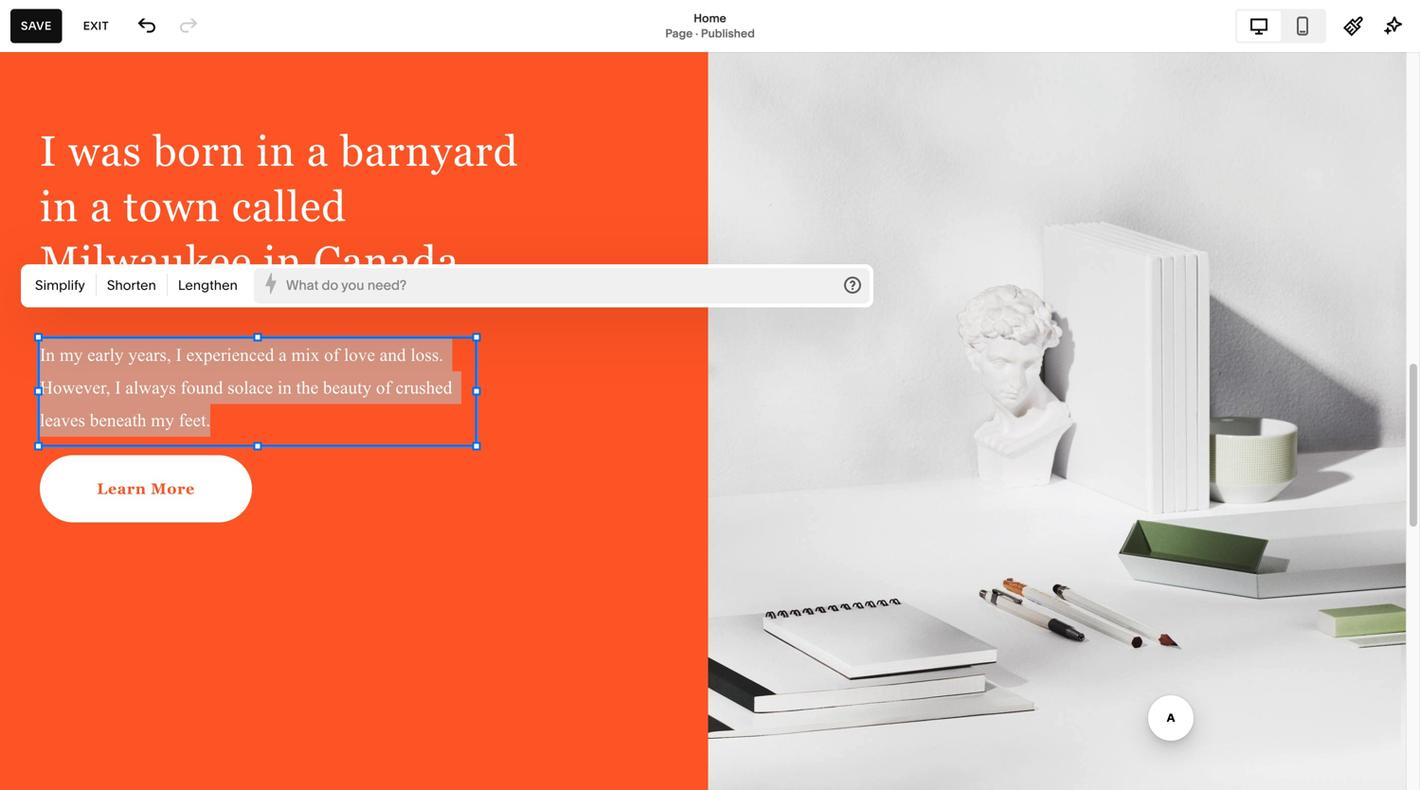 Task type: locate. For each thing, give the bounding box(es) containing it.
save button
[[10, 9, 62, 43]]

scheduling
[[31, 286, 113, 304]]

website
[[31, 117, 90, 136]]

tab list
[[1237, 11, 1324, 41]]

scheduling link
[[31, 285, 210, 307]]

·
[[696, 27, 698, 40]]

lengthen
[[178, 277, 238, 293]]

exit
[[83, 19, 109, 33]]

save
[[21, 19, 52, 33]]



Task type: vqa. For each thing, say whether or not it's contained in the screenshot.
the Exit
yes



Task type: describe. For each thing, give the bounding box(es) containing it.
selling link
[[31, 150, 210, 172]]

published
[[701, 27, 755, 40]]

shorten button
[[96, 268, 167, 302]]

analytics link
[[31, 251, 210, 273]]

What do you need? text field
[[286, 275, 825, 295]]

selling
[[31, 151, 80, 170]]

website link
[[31, 117, 210, 139]]

home page · published
[[665, 11, 755, 40]]

page
[[665, 27, 693, 40]]

contacts
[[31, 218, 97, 237]]

marketing link
[[31, 184, 210, 206]]

marketing
[[31, 185, 105, 203]]

home
[[694, 11, 726, 25]]

simplify
[[35, 277, 85, 293]]

exit button
[[73, 9, 120, 43]]

shorten
[[107, 277, 156, 293]]

contacts link
[[31, 217, 210, 240]]

simplify button
[[25, 268, 96, 302]]

analytics
[[31, 252, 98, 270]]

lengthen button
[[168, 268, 248, 302]]



